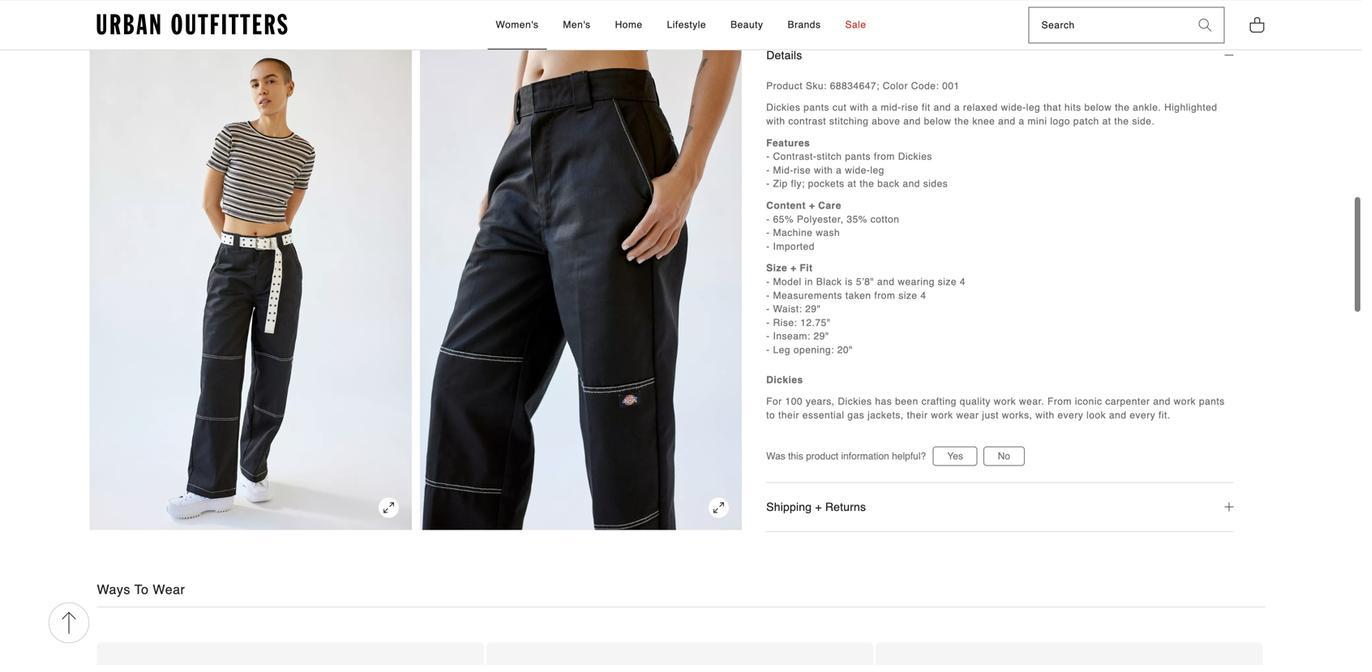 Task type: vqa. For each thing, say whether or not it's contained in the screenshot.
The Inseam: at right
yes



Task type: describe. For each thing, give the bounding box(es) containing it.
yes button
[[933, 447, 978, 466]]

with up features
[[767, 116, 786, 127]]

to
[[767, 409, 776, 421]]

5 - from the top
[[767, 227, 770, 238]]

helpful?
[[892, 450, 926, 462]]

that
[[1044, 102, 1062, 113]]

2 horizontal spatial work
[[1174, 396, 1196, 407]]

ankle.
[[1133, 102, 1162, 113]]

shipping + returns button
[[767, 483, 1234, 531]]

dickies pants cut with a mid-rise fit and a relaxed wide-leg that hits below the ankle. highlighted with contrast stitching above and below the knee and a mini logo patch at the side.
[[767, 102, 1218, 127]]

wide- inside features - contrast-stitch pants from dickies - mid-rise with a wide-leg - zip fly; pockets at the back and sides
[[845, 165, 871, 176]]

carpenter
[[1106, 396, 1151, 407]]

search image
[[1199, 19, 1212, 32]]

sale link
[[837, 1, 875, 50]]

ways to wear
[[97, 582, 185, 597]]

from inside features - contrast-stitch pants from dickies - mid-rise with a wide-leg - zip fly; pockets at the back and sides
[[874, 151, 895, 162]]

dickies seamed trouser pant #2 image
[[90, 47, 412, 530]]

women's
[[496, 19, 539, 30]]

the left "knee"
[[955, 116, 970, 127]]

shipping
[[767, 500, 812, 513]]

features - contrast-stitch pants from dickies - mid-rise with a wide-leg - zip fly; pockets at the back and sides
[[767, 137, 948, 189]]

with inside features - contrast-stitch pants from dickies - mid-rise with a wide-leg - zip fly; pockets at the back and sides
[[814, 165, 833, 176]]

product
[[767, 80, 803, 92]]

been
[[896, 396, 919, 407]]

rise inside dickies pants cut with a mid-rise fit and a relaxed wide-leg that hits below the ankle. highlighted with contrast stitching above and below the knee and a mini logo patch at the side.
[[902, 102, 919, 113]]

leg inside features - contrast-stitch pants from dickies - mid-rise with a wide-leg - zip fly; pockets at the back and sides
[[871, 165, 885, 176]]

0 vertical spatial size
[[938, 276, 957, 287]]

machine
[[773, 227, 813, 238]]

quality
[[960, 396, 991, 407]]

code:
[[912, 80, 940, 92]]

35%
[[847, 213, 868, 225]]

no button
[[984, 447, 1025, 466]]

001
[[943, 80, 960, 92]]

jackets,
[[868, 409, 904, 421]]

65%
[[773, 213, 794, 225]]

dickies seamed trouser pant #3 image
[[420, 47, 742, 530]]

with up stitching at the right top of the page
[[850, 102, 869, 113]]

taken
[[846, 290, 872, 301]]

0 vertical spatial below
[[1085, 102, 1112, 113]]

in
[[805, 276, 813, 287]]

highlighted
[[1165, 102, 1218, 113]]

details button
[[767, 31, 1234, 79]]

years,
[[806, 396, 835, 407]]

fit
[[800, 262, 813, 274]]

pockets
[[808, 178, 845, 189]]

and right "knee"
[[999, 116, 1016, 127]]

side.
[[1133, 116, 1155, 127]]

and up fit.
[[1154, 396, 1171, 407]]

12 - from the top
[[767, 344, 770, 356]]

2 every from the left
[[1130, 409, 1156, 421]]

leg inside dickies pants cut with a mid-rise fit and a relaxed wide-leg that hits below the ankle. highlighted with contrast stitching above and below the knee and a mini logo patch at the side.
[[1027, 102, 1041, 113]]

relaxed
[[964, 102, 998, 113]]

cotton
[[871, 213, 900, 225]]

content + care - 65% polyester, 35% cotton - machine wash - imported
[[767, 200, 900, 252]]

mini
[[1028, 116, 1048, 127]]

1 every from the left
[[1058, 409, 1084, 421]]

and inside features - contrast-stitch pants from dickies - mid-rise with a wide-leg - zip fly; pockets at the back and sides
[[903, 178, 921, 189]]

Search text field
[[1030, 8, 1187, 43]]

9 - from the top
[[767, 303, 770, 315]]

pants inside features - contrast-stitch pants from dickies - mid-rise with a wide-leg - zip fly; pockets at the back and sides
[[845, 151, 871, 162]]

product
[[806, 450, 839, 462]]

1 - from the top
[[767, 151, 770, 162]]

11 - from the top
[[767, 331, 770, 342]]

wear.
[[1020, 396, 1045, 407]]

contrast
[[789, 116, 827, 127]]

main navigation element
[[350, 1, 1013, 50]]

rise:
[[773, 317, 798, 328]]

gas
[[848, 409, 865, 421]]

stitching
[[830, 116, 869, 127]]

brands
[[788, 19, 821, 30]]

beauty link
[[723, 1, 772, 50]]

and down the "carpenter"
[[1110, 409, 1127, 421]]

beauty
[[731, 19, 764, 30]]

and right fit
[[934, 102, 952, 113]]

product sku: 68834647; color code: 001
[[767, 80, 960, 92]]

cut
[[833, 102, 847, 113]]

a inside features - contrast-stitch pants from dickies - mid-rise with a wide-leg - zip fly; pockets at the back and sides
[[836, 165, 842, 176]]

wide- inside dickies pants cut with a mid-rise fit and a relaxed wide-leg that hits below the ankle. highlighted with contrast stitching above and below the knee and a mini logo patch at the side.
[[1001, 102, 1027, 113]]

0 horizontal spatial below
[[924, 116, 952, 127]]

+ for content
[[809, 200, 815, 211]]

pants inside for 100 years, dickies has been crafting quality work wear. from iconic carpenter and work pants to their essential gas jackets, their work wear just works, with every look and every fit.
[[1200, 396, 1225, 407]]

for 100 years, dickies has been crafting quality work wear. from iconic carpenter and work pants to their essential gas jackets, their work wear just works, with every look and every fit.
[[767, 396, 1225, 421]]

lifestyle link
[[659, 1, 715, 50]]

+ for shipping
[[815, 500, 822, 513]]

68834647;
[[830, 80, 880, 92]]

size
[[767, 262, 788, 274]]

zoom in image for the dickies seamed trouser pant #3 image
[[709, 498, 729, 518]]

fly;
[[791, 178, 805, 189]]

brands link
[[780, 1, 829, 50]]

7 - from the top
[[767, 276, 770, 287]]

men's link
[[555, 1, 599, 50]]

1 horizontal spatial work
[[994, 396, 1016, 407]]

dickies inside features - contrast-stitch pants from dickies - mid-rise with a wide-leg - zip fly; pockets at the back and sides
[[899, 151, 933, 162]]

4 - from the top
[[767, 213, 770, 225]]

iconic
[[1075, 396, 1103, 407]]

has
[[876, 396, 892, 407]]

20"
[[838, 344, 853, 356]]

100
[[786, 396, 803, 407]]

imported
[[773, 241, 815, 252]]

fit.
[[1159, 409, 1171, 421]]

+ for size
[[791, 262, 797, 274]]

logo
[[1051, 116, 1071, 127]]

men's
[[563, 19, 591, 30]]



Task type: locate. For each thing, give the bounding box(es) containing it.
this
[[788, 450, 804, 462]]

1 vertical spatial 4
[[921, 290, 927, 301]]

6 - from the top
[[767, 241, 770, 252]]

1 horizontal spatial zoom in image
[[709, 498, 729, 518]]

1 horizontal spatial below
[[1085, 102, 1112, 113]]

home link
[[607, 1, 651, 50]]

rise left fit
[[902, 102, 919, 113]]

29"
[[806, 303, 821, 315], [814, 331, 829, 342]]

10 - from the top
[[767, 317, 770, 328]]

urban outfitters image
[[97, 14, 288, 35]]

shipping + returns
[[767, 500, 866, 513]]

0 horizontal spatial their
[[779, 409, 800, 421]]

hits
[[1065, 102, 1082, 113]]

with inside for 100 years, dickies has been crafting quality work wear. from iconic carpenter and work pants to their essential gas jackets, their work wear just works, with every look and every fit.
[[1036, 409, 1055, 421]]

information
[[842, 450, 890, 462]]

1 vertical spatial pants
[[845, 151, 871, 162]]

sku:
[[806, 80, 827, 92]]

0 vertical spatial 29"
[[806, 303, 821, 315]]

work down "crafting"
[[931, 409, 954, 421]]

from inside size + fit - model in black is 5'8" and wearing size 4 - measurements taken from size 4 - waist: 29" - rise: 12.75" - inseam: 29" - leg opening: 20"
[[875, 290, 896, 301]]

zoom in image
[[379, 498, 399, 518], [709, 498, 729, 518]]

1 horizontal spatial rise
[[902, 102, 919, 113]]

+ inside dropdown button
[[815, 500, 822, 513]]

4 right 'wearing'
[[960, 276, 966, 287]]

dickies up 100
[[767, 374, 804, 385]]

leg up back
[[871, 165, 885, 176]]

crafting
[[922, 396, 957, 407]]

0 horizontal spatial at
[[848, 178, 857, 189]]

dickies up sides
[[899, 151, 933, 162]]

-
[[767, 151, 770, 162], [767, 165, 770, 176], [767, 178, 770, 189], [767, 213, 770, 225], [767, 227, 770, 238], [767, 241, 770, 252], [767, 276, 770, 287], [767, 290, 770, 301], [767, 303, 770, 315], [767, 317, 770, 328], [767, 331, 770, 342], [767, 344, 770, 356]]

1 horizontal spatial size
[[938, 276, 957, 287]]

2 their from the left
[[907, 409, 928, 421]]

1 zoom in image from the left
[[379, 498, 399, 518]]

29" up 12.75"
[[806, 303, 821, 315]]

back
[[878, 178, 900, 189]]

polyester,
[[797, 213, 844, 225]]

1 their from the left
[[779, 409, 800, 421]]

0 horizontal spatial size
[[899, 290, 918, 301]]

care
[[819, 200, 842, 211]]

rise inside features - contrast-stitch pants from dickies - mid-rise with a wide-leg - zip fly; pockets at the back and sides
[[794, 165, 811, 176]]

0 vertical spatial 4
[[960, 276, 966, 287]]

0 vertical spatial wide-
[[1001, 102, 1027, 113]]

every down the from
[[1058, 409, 1084, 421]]

from
[[874, 151, 895, 162], [875, 290, 896, 301]]

1 vertical spatial at
[[848, 178, 857, 189]]

29" down 12.75"
[[814, 331, 829, 342]]

every down the "carpenter"
[[1130, 409, 1156, 421]]

2 horizontal spatial pants
[[1200, 396, 1225, 407]]

12.75"
[[801, 317, 831, 328]]

above
[[872, 116, 901, 127]]

a down '001' at the top right of the page
[[955, 102, 960, 113]]

1 vertical spatial rise
[[794, 165, 811, 176]]

stitch
[[817, 151, 842, 162]]

contrast-
[[773, 151, 817, 162]]

and right 5'8"
[[878, 276, 895, 287]]

1 horizontal spatial their
[[907, 409, 928, 421]]

rise up fly;
[[794, 165, 811, 176]]

waist:
[[773, 303, 803, 315]]

opening:
[[794, 344, 835, 356]]

women's link
[[488, 1, 547, 50]]

at right pockets
[[848, 178, 857, 189]]

dickies down "product"
[[767, 102, 801, 113]]

leg up mini
[[1027, 102, 1041, 113]]

knee
[[973, 116, 996, 127]]

3 - from the top
[[767, 178, 770, 189]]

dickies up gas at the bottom of page
[[838, 396, 872, 407]]

and inside size + fit - model in black is 5'8" and wearing size 4 - measurements taken from size 4 - waist: 29" - rise: 12.75" - inseam: 29" - leg opening: 20"
[[878, 276, 895, 287]]

size down 'wearing'
[[899, 290, 918, 301]]

sides
[[924, 178, 948, 189]]

mid-
[[773, 165, 794, 176]]

works,
[[1002, 409, 1033, 421]]

0 vertical spatial at
[[1103, 116, 1112, 127]]

2 - from the top
[[767, 165, 770, 176]]

yes
[[948, 450, 964, 462]]

2 vertical spatial pants
[[1200, 396, 1225, 407]]

4 down 'wearing'
[[921, 290, 927, 301]]

1 vertical spatial +
[[791, 262, 797, 274]]

dickies inside for 100 years, dickies has been crafting quality work wear. from iconic carpenter and work pants to their essential gas jackets, their work wear just works, with every look and every fit.
[[838, 396, 872, 407]]

size + fit - model in black is 5'8" and wearing size 4 - measurements taken from size 4 - waist: 29" - rise: 12.75" - inseam: 29" - leg opening: 20"
[[767, 262, 966, 356]]

below
[[1085, 102, 1112, 113], [924, 116, 952, 127]]

with up pockets
[[814, 165, 833, 176]]

1 horizontal spatial 4
[[960, 276, 966, 287]]

inseam:
[[773, 331, 811, 342]]

work
[[994, 396, 1016, 407], [1174, 396, 1196, 407], [931, 409, 954, 421]]

+ left fit
[[791, 262, 797, 274]]

0 vertical spatial +
[[809, 200, 815, 211]]

model
[[773, 276, 802, 287]]

below down fit
[[924, 116, 952, 127]]

None search field
[[1030, 8, 1187, 43]]

the left 'side.' on the right top of page
[[1115, 116, 1130, 127]]

wash
[[816, 227, 841, 238]]

0 horizontal spatial rise
[[794, 165, 811, 176]]

wear
[[957, 409, 979, 421]]

+ up the "polyester,"
[[809, 200, 815, 211]]

wear
[[153, 582, 185, 597]]

0 vertical spatial rise
[[902, 102, 919, 113]]

at
[[1103, 116, 1112, 127], [848, 178, 857, 189]]

and right back
[[903, 178, 921, 189]]

1 vertical spatial from
[[875, 290, 896, 301]]

at inside dickies pants cut with a mid-rise fit and a relaxed wide-leg that hits below the ankle. highlighted with contrast stitching above and below the knee and a mini logo patch at the side.
[[1103, 116, 1112, 127]]

content
[[767, 200, 806, 211]]

at right patch
[[1103, 116, 1112, 127]]

sale
[[846, 19, 867, 30]]

the inside features - contrast-stitch pants from dickies - mid-rise with a wide-leg - zip fly; pockets at the back and sides
[[860, 178, 875, 189]]

dickies seamed trouser pant image
[[90, 0, 412, 37]]

from right taken
[[875, 290, 896, 301]]

0 vertical spatial leg
[[1027, 102, 1041, 113]]

color
[[883, 80, 908, 92]]

1 horizontal spatial wide-
[[1001, 102, 1027, 113]]

the left ankle.
[[1115, 102, 1130, 113]]

just
[[983, 409, 999, 421]]

size right 'wearing'
[[938, 276, 957, 287]]

+ inside content + care - 65% polyester, 35% cotton - machine wash - imported
[[809, 200, 815, 211]]

their down been
[[907, 409, 928, 421]]

measurements
[[773, 290, 843, 301]]

a left 'mid-'
[[872, 102, 878, 113]]

patch
[[1074, 116, 1100, 127]]

2 zoom in image from the left
[[709, 498, 729, 518]]

dickies inside dickies pants cut with a mid-rise fit and a relaxed wide-leg that hits below the ankle. highlighted with contrast stitching above and below the knee and a mini logo patch at the side.
[[767, 102, 801, 113]]

zip
[[773, 178, 788, 189]]

a
[[872, 102, 878, 113], [955, 102, 960, 113], [1019, 116, 1025, 127], [836, 165, 842, 176]]

leg
[[1027, 102, 1041, 113], [871, 165, 885, 176]]

was
[[767, 450, 786, 462]]

0 horizontal spatial zoom in image
[[379, 498, 399, 518]]

0 horizontal spatial leg
[[871, 165, 885, 176]]

1 horizontal spatial leg
[[1027, 102, 1041, 113]]

+
[[809, 200, 815, 211], [791, 262, 797, 274], [815, 500, 822, 513]]

1 vertical spatial 29"
[[814, 331, 829, 342]]

1 horizontal spatial pants
[[845, 151, 871, 162]]

the
[[1115, 102, 1130, 113], [955, 116, 970, 127], [1115, 116, 1130, 127], [860, 178, 875, 189]]

at inside features - contrast-stitch pants from dickies - mid-rise with a wide-leg - zip fly; pockets at the back and sides
[[848, 178, 857, 189]]

0 vertical spatial pants
[[804, 102, 830, 113]]

my shopping bag image
[[1250, 16, 1266, 34]]

1 vertical spatial size
[[899, 290, 918, 301]]

2 vertical spatial +
[[815, 500, 822, 513]]

work up works, at the right of page
[[994, 396, 1016, 407]]

ways
[[97, 582, 131, 597]]

every
[[1058, 409, 1084, 421], [1130, 409, 1156, 421]]

their down 100
[[779, 409, 800, 421]]

fit
[[922, 102, 931, 113]]

no
[[998, 450, 1011, 462]]

+ inside size + fit - model in black is 5'8" and wearing size 4 - measurements taken from size 4 - waist: 29" - rise: 12.75" - inseam: 29" - leg opening: 20"
[[791, 262, 797, 274]]

dickies seamed trouser pant #1 image
[[420, 0, 742, 37]]

1 vertical spatial leg
[[871, 165, 885, 176]]

for
[[767, 396, 782, 407]]

0 horizontal spatial pants
[[804, 102, 830, 113]]

home
[[615, 19, 643, 30]]

a down stitch
[[836, 165, 842, 176]]

1 vertical spatial wide-
[[845, 165, 871, 176]]

look
[[1087, 409, 1107, 421]]

0 horizontal spatial every
[[1058, 409, 1084, 421]]

1 horizontal spatial every
[[1130, 409, 1156, 421]]

5'8"
[[856, 276, 875, 287]]

lifestyle
[[667, 19, 707, 30]]

a left mini
[[1019, 116, 1025, 127]]

0 horizontal spatial 4
[[921, 290, 927, 301]]

work right the "carpenter"
[[1174, 396, 1196, 407]]

features
[[767, 137, 810, 149]]

mid-
[[881, 102, 902, 113]]

and right above
[[904, 116, 921, 127]]

essential
[[803, 409, 845, 421]]

1 vertical spatial below
[[924, 116, 952, 127]]

the left back
[[860, 178, 875, 189]]

zoom in image for dickies seamed trouser pant #2 image
[[379, 498, 399, 518]]

with down wear.
[[1036, 409, 1055, 421]]

below up patch
[[1085, 102, 1112, 113]]

1 horizontal spatial at
[[1103, 116, 1112, 127]]

0 horizontal spatial work
[[931, 409, 954, 421]]

to
[[134, 582, 149, 597]]

pants inside dickies pants cut with a mid-rise fit and a relaxed wide-leg that hits below the ankle. highlighted with contrast stitching above and below the knee and a mini logo patch at the side.
[[804, 102, 830, 113]]

details
[[767, 48, 803, 61]]

+ left returns
[[815, 500, 822, 513]]

was this product information helpful?
[[767, 450, 926, 462]]

0 vertical spatial from
[[874, 151, 895, 162]]

0 horizontal spatial wide-
[[845, 165, 871, 176]]

8 - from the top
[[767, 290, 770, 301]]

black
[[817, 276, 842, 287]]

from up back
[[874, 151, 895, 162]]



